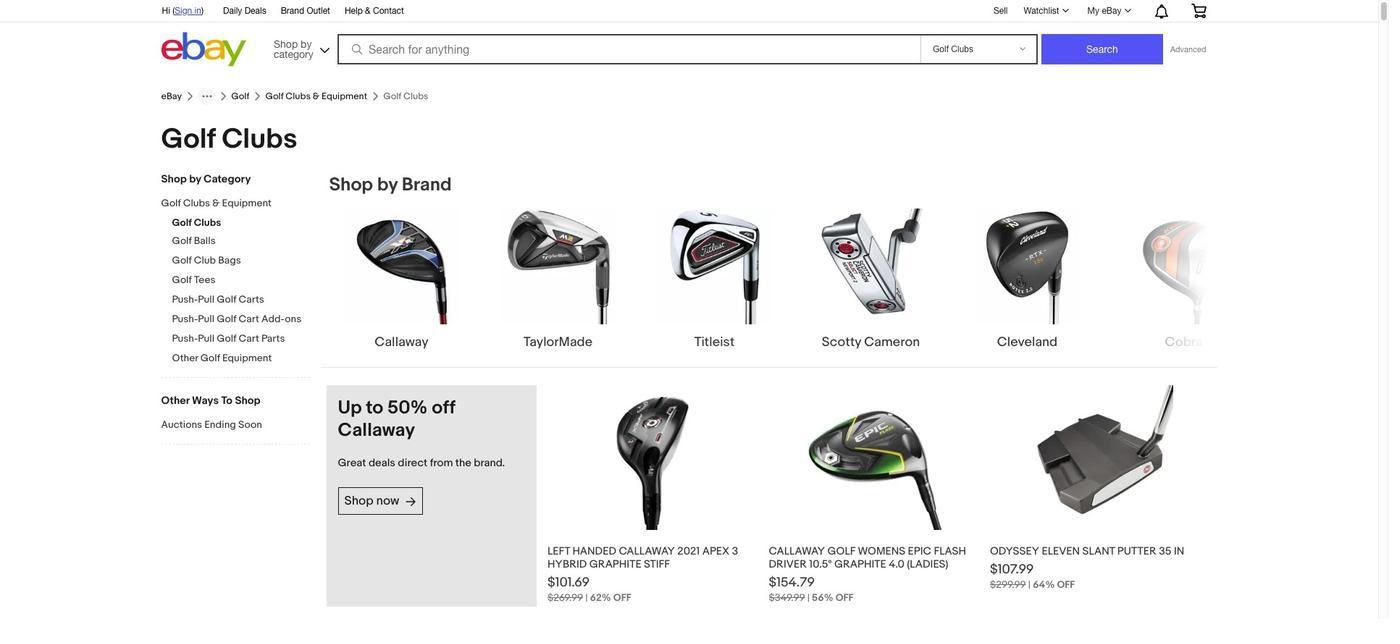 Task type: locate. For each thing, give the bounding box(es) containing it.
2 vertical spatial equipment
[[222, 352, 272, 364]]

womens
[[858, 545, 906, 558]]

ebay inside account navigation
[[1102, 6, 1122, 16]]

other up auctions on the left of the page
[[161, 394, 190, 408]]

1 vertical spatial &
[[313, 91, 320, 102]]

64%
[[1033, 579, 1055, 591]]

| left 56% at the right bottom of page
[[807, 592, 810, 604]]

1 vertical spatial ebay
[[161, 91, 182, 102]]

1 vertical spatial equipment
[[222, 197, 272, 209]]

odyssey
[[990, 545, 1039, 558]]

off right 62%
[[613, 592, 631, 604]]

titleist image
[[657, 209, 773, 325]]

shop for brand
[[329, 174, 373, 196]]

sign
[[175, 6, 192, 16]]

| left 64%
[[1028, 579, 1031, 591]]

1 horizontal spatial callaway
[[769, 545, 825, 558]]

clubs down shop by category in the top of the page
[[183, 197, 210, 209]]

$349.99 text field
[[769, 592, 805, 604]]

cart down push-pull golf cart add-ons link
[[239, 332, 259, 345]]

3
[[732, 545, 738, 558]]

1 horizontal spatial by
[[301, 38, 312, 50]]

ebay link
[[161, 91, 182, 102]]

56%
[[812, 592, 833, 604]]

0 horizontal spatial off
[[613, 592, 631, 604]]

main content
[[321, 174, 1256, 619]]

1 horizontal spatial graphite
[[834, 558, 886, 572]]

equipment down push-pull golf cart parts 'link'
[[222, 352, 272, 364]]

by for category
[[301, 38, 312, 50]]

category
[[204, 172, 251, 186]]

push-
[[172, 293, 198, 306], [172, 313, 198, 325], [172, 332, 198, 345]]

clubs for golf clubs & equipment
[[286, 91, 311, 102]]

sell
[[994, 6, 1008, 16]]

equipment down the category at the top left
[[222, 197, 272, 209]]

1 vertical spatial callaway
[[338, 419, 415, 442]]

golf
[[828, 545, 856, 558]]

$269.99
[[548, 592, 583, 604]]

0 vertical spatial cart
[[239, 313, 259, 325]]

titleist
[[694, 335, 735, 351]]

1 vertical spatial cart
[[239, 332, 259, 345]]

off inside callaway golf womens epic flash driver 10.5° graphite 4.0 (ladies) $154.79 $349.99 | 56% off
[[836, 592, 854, 604]]

cobra link
[[1112, 209, 1256, 352]]

1 vertical spatial push-
[[172, 313, 198, 325]]

& inside account navigation
[[365, 6, 371, 16]]

0 horizontal spatial |
[[585, 592, 588, 604]]

hi ( sign in )
[[162, 6, 204, 16]]

off
[[432, 397, 455, 419]]

ebay right 'my'
[[1102, 6, 1122, 16]]

carts
[[239, 293, 264, 306]]

2 callaway from the left
[[769, 545, 825, 558]]

1 horizontal spatial |
[[807, 592, 810, 604]]

callaway link
[[329, 209, 474, 352]]

daily
[[223, 6, 242, 16]]

advanced
[[1171, 45, 1206, 54]]

none submit inside shop by category banner
[[1042, 34, 1163, 64]]

None submit
[[1042, 34, 1163, 64]]

off inside left handed callaway 2021 apex 3 hybrid graphite stiff $101.69 $269.99 | 62% off
[[613, 592, 631, 604]]

& down shop by category in the top of the page
[[212, 197, 220, 209]]

2 graphite from the left
[[834, 558, 886, 572]]

cameron
[[864, 335, 920, 351]]

watchlist
[[1024, 6, 1059, 16]]

clubs down category
[[286, 91, 311, 102]]

2 horizontal spatial off
[[1057, 579, 1075, 591]]

0 horizontal spatial &
[[212, 197, 220, 209]]

0 vertical spatial brand
[[281, 6, 304, 16]]

1 vertical spatial golf clubs & equipment link
[[161, 197, 299, 211]]

1 horizontal spatial ebay
[[1102, 6, 1122, 16]]

2 horizontal spatial &
[[365, 6, 371, 16]]

help & contact
[[345, 6, 404, 16]]

callaway up $154.79
[[769, 545, 825, 558]]

| left 62%
[[585, 592, 588, 604]]

to
[[366, 397, 383, 419]]

& for golf clubs & equipment golf clubs golf balls golf club bags golf tees push-pull golf carts push-pull golf cart add-ons push-pull golf cart parts other golf equipment
[[212, 197, 220, 209]]

golf clubs & equipment link
[[265, 91, 367, 102], [161, 197, 299, 211]]

shop for category
[[161, 172, 187, 186]]

& inside golf clubs & equipment golf clubs golf balls golf club bags golf tees push-pull golf carts push-pull golf cart add-ons push-pull golf cart parts other golf equipment
[[212, 197, 220, 209]]

2 horizontal spatial |
[[1028, 579, 1031, 591]]

other inside golf clubs & equipment golf clubs golf balls golf club bags golf tees push-pull golf carts push-pull golf cart add-ons push-pull golf cart parts other golf equipment
[[172, 352, 198, 364]]

callaway left 2021
[[619, 545, 675, 558]]

1 horizontal spatial off
[[836, 592, 854, 604]]

equipment down shop by category dropdown button
[[322, 91, 367, 102]]

callaway inside left handed callaway 2021 apex 3 hybrid graphite stiff $101.69 $269.99 | 62% off
[[619, 545, 675, 558]]

my ebay link
[[1080, 2, 1138, 20]]

other up 'ways' at the left of the page
[[172, 352, 198, 364]]

off right 64%
[[1057, 579, 1075, 591]]

up to 50% off callaway
[[338, 397, 455, 442]]

shop inside up to 50% off callaway great deals direct from the brand. element
[[344, 494, 374, 508]]

shop by category
[[274, 38, 313, 60]]

left handed callaway 2021 apex 3 hybrid graphite stiff image
[[580, 385, 725, 530]]

2 vertical spatial &
[[212, 197, 220, 209]]

shop by category banner
[[154, 0, 1217, 70]]

main content containing shop by brand
[[321, 174, 1256, 619]]

help & contact link
[[345, 4, 404, 20]]

|
[[1028, 579, 1031, 591], [585, 592, 588, 604], [807, 592, 810, 604]]

1 callaway from the left
[[619, 545, 675, 558]]

taylormade
[[524, 335, 593, 351]]

0 horizontal spatial ebay
[[161, 91, 182, 102]]

callaway
[[619, 545, 675, 558], [769, 545, 825, 558]]

tees
[[194, 274, 216, 286]]

3 pull from the top
[[198, 332, 214, 345]]

my ebay
[[1088, 6, 1122, 16]]

cart
[[239, 313, 259, 325], [239, 332, 259, 345]]

left
[[548, 545, 570, 558]]

by for brand
[[377, 174, 398, 196]]

&
[[365, 6, 371, 16], [313, 91, 320, 102], [212, 197, 220, 209]]

62%
[[590, 592, 611, 604]]

golf clubs
[[161, 122, 297, 156]]

cleveland link
[[955, 209, 1100, 352]]

golf club bags link
[[172, 254, 310, 268]]

parts
[[261, 332, 285, 345]]

graphite up 62%
[[589, 558, 642, 572]]

graphite for $101.69
[[589, 558, 642, 572]]

0 horizontal spatial by
[[189, 172, 201, 186]]

$269.99 text field
[[548, 592, 583, 604]]

golf clubs & equipment golf clubs golf balls golf club bags golf tees push-pull golf carts push-pull golf cart add-ons push-pull golf cart parts other golf equipment
[[161, 197, 301, 364]]

cleveland image
[[977, 209, 1078, 325]]

push-pull golf cart add-ons link
[[172, 313, 310, 327]]

1 graphite from the left
[[589, 558, 642, 572]]

other
[[172, 352, 198, 364], [161, 394, 190, 408]]

equipment for golf clubs & equipment golf clubs golf balls golf club bags golf tees push-pull golf carts push-pull golf cart add-ons push-pull golf cart parts other golf equipment
[[222, 197, 272, 209]]

shop by brand
[[329, 174, 452, 196]]

2 vertical spatial push-
[[172, 332, 198, 345]]

1 vertical spatial brand
[[402, 174, 452, 196]]

0 vertical spatial equipment
[[322, 91, 367, 102]]

shop now
[[344, 494, 399, 508]]

2021
[[678, 545, 700, 558]]

1 horizontal spatial brand
[[402, 174, 452, 196]]

off inside odyssey eleven slant putter 35 in $107.99 $299.99 | 64% off
[[1057, 579, 1075, 591]]

graphite left 4.0
[[834, 558, 886, 572]]

2 horizontal spatial by
[[377, 174, 398, 196]]

by inside shop by category
[[301, 38, 312, 50]]

0 horizontal spatial graphite
[[589, 558, 642, 572]]

push-pull golf carts link
[[172, 293, 310, 307]]

0 horizontal spatial brand
[[281, 6, 304, 16]]

odyssey eleven slant putter 35 in image
[[1028, 385, 1173, 530]]

ebay
[[1102, 6, 1122, 16], [161, 91, 182, 102]]

callaway up "deals"
[[338, 419, 415, 442]]

clubs for golf clubs & equipment golf clubs golf balls golf club bags golf tees push-pull golf carts push-pull golf cart add-ons push-pull golf cart parts other golf equipment
[[183, 197, 210, 209]]

now
[[376, 494, 399, 508]]

2 vertical spatial pull
[[198, 332, 214, 345]]

0 vertical spatial pull
[[198, 293, 214, 306]]

golf clubs & equipment link down category
[[265, 91, 367, 102]]

shop inside shop by category
[[274, 38, 298, 50]]

ebay left golf link at the left top
[[161, 91, 182, 102]]

$299.99 text field
[[990, 579, 1026, 591]]

graphite inside callaway golf womens epic flash driver 10.5° graphite 4.0 (ladies) $154.79 $349.99 | 56% off
[[834, 558, 886, 572]]

0 vertical spatial other
[[172, 352, 198, 364]]

graphite
[[589, 558, 642, 572], [834, 558, 886, 572]]

0 vertical spatial &
[[365, 6, 371, 16]]

& down category
[[313, 91, 320, 102]]

1 horizontal spatial &
[[313, 91, 320, 102]]

1 vertical spatial pull
[[198, 313, 214, 325]]

3 push- from the top
[[172, 332, 198, 345]]

clubs down golf link at the left top
[[222, 122, 297, 156]]

off
[[1057, 579, 1075, 591], [613, 592, 631, 604], [836, 592, 854, 604]]

0 vertical spatial ebay
[[1102, 6, 1122, 16]]

add-
[[261, 313, 285, 325]]

taylormade link
[[486, 209, 631, 352]]

your shopping cart image
[[1190, 4, 1207, 18]]

slant
[[1083, 545, 1115, 558]]

account navigation
[[154, 0, 1217, 22]]

callaway up 50%
[[375, 335, 429, 351]]

Search for anything text field
[[340, 35, 918, 63]]

ways
[[192, 394, 219, 408]]

graphite inside left handed callaway 2021 apex 3 hybrid graphite stiff $101.69 $269.99 | 62% off
[[589, 558, 642, 572]]

0 vertical spatial golf clubs & equipment link
[[265, 91, 367, 102]]

club
[[194, 254, 216, 267]]

callaway image
[[344, 209, 460, 325]]

pull
[[198, 293, 214, 306], [198, 313, 214, 325], [198, 332, 214, 345]]

golf tees link
[[172, 274, 310, 288]]

& right help at top
[[365, 6, 371, 16]]

scotty cameron image
[[813, 209, 929, 325]]

2 push- from the top
[[172, 313, 198, 325]]

brand inside brand outlet link
[[281, 6, 304, 16]]

brand outlet link
[[281, 4, 330, 20]]

graphite for $154.79
[[834, 558, 886, 572]]

2 cart from the top
[[239, 332, 259, 345]]

0 horizontal spatial callaway
[[619, 545, 675, 558]]

golf clubs & equipment link down the category at the top left
[[161, 197, 299, 211]]

cart down carts
[[239, 313, 259, 325]]

off right 56% at the right bottom of page
[[836, 592, 854, 604]]

0 vertical spatial push-
[[172, 293, 198, 306]]

other golf equipment link
[[172, 352, 310, 366]]



Task type: describe. For each thing, give the bounding box(es) containing it.
scotty cameron link
[[799, 209, 943, 352]]

great
[[338, 456, 366, 470]]

shop by category
[[161, 172, 251, 186]]

| inside odyssey eleven slant putter 35 in $107.99 $299.99 | 64% off
[[1028, 579, 1031, 591]]

help
[[345, 6, 363, 16]]

up to 50% off callaway great deals direct from the brand. element
[[321, 368, 1217, 619]]

golf clubs & equipment
[[265, 91, 367, 102]]

eleven
[[1042, 545, 1080, 558]]

shop by category button
[[267, 32, 332, 63]]

| inside left handed callaway 2021 apex 3 hybrid graphite stiff $101.69 $269.99 | 62% off
[[585, 592, 588, 604]]

soon
[[238, 419, 262, 431]]

1 pull from the top
[[198, 293, 214, 306]]

auctions ending soon link
[[161, 419, 310, 432]]

2 pull from the top
[[198, 313, 214, 325]]

apex
[[702, 545, 730, 558]]

direct
[[398, 456, 428, 470]]

)
[[201, 6, 204, 16]]

deals
[[369, 456, 395, 470]]

outlet
[[307, 6, 330, 16]]

hybrid
[[548, 558, 587, 572]]

flash
[[934, 545, 966, 558]]

& for golf clubs & equipment
[[313, 91, 320, 102]]

sign in link
[[175, 6, 201, 16]]

50%
[[387, 397, 428, 419]]

in
[[1174, 545, 1185, 558]]

ons
[[285, 313, 301, 325]]

auctions ending soon
[[161, 419, 262, 431]]

clubs up balls
[[194, 217, 221, 229]]

great deals direct from the brand.
[[338, 456, 505, 470]]

other ways to shop
[[161, 394, 261, 408]]

left handed callaway 2021 apex 3 hybrid graphite stiff $101.69 $269.99 | 62% off
[[548, 545, 738, 604]]

to
[[221, 394, 233, 408]]

putter
[[1118, 545, 1157, 558]]

push-pull golf cart parts link
[[172, 332, 310, 346]]

from
[[430, 456, 453, 470]]

(
[[173, 6, 175, 16]]

my
[[1088, 6, 1100, 16]]

1 cart from the top
[[239, 313, 259, 325]]

$349.99
[[769, 592, 805, 604]]

(ladies)
[[907, 558, 949, 572]]

callaway golf womens epic flash driver 10.5° graphite 4.0 (ladies) image
[[802, 385, 946, 530]]

handed
[[573, 545, 616, 558]]

up
[[338, 397, 362, 419]]

balls
[[194, 235, 216, 247]]

10.5°
[[809, 558, 832, 572]]

ending
[[204, 419, 236, 431]]

epic
[[908, 545, 932, 558]]

cleveland
[[997, 335, 1058, 351]]

cobra image
[[1126, 209, 1242, 325]]

driver
[[769, 558, 807, 572]]

callaway inside the up to 50% off callaway
[[338, 419, 415, 442]]

bags
[[218, 254, 241, 267]]

advanced link
[[1163, 35, 1214, 64]]

titleist link
[[642, 209, 787, 352]]

odyssey eleven slant putter 35 in $107.99 $299.99 | 64% off
[[990, 545, 1185, 591]]

watchlist link
[[1016, 2, 1075, 20]]

$101.69
[[548, 575, 590, 591]]

scotty
[[822, 335, 861, 351]]

| inside callaway golf womens epic flash driver 10.5° graphite 4.0 (ladies) $154.79 $349.99 | 56% off
[[807, 592, 810, 604]]

callaway golf womens epic flash driver 10.5° graphite 4.0 (ladies) $154.79 $349.99 | 56% off
[[769, 545, 966, 604]]

brand.
[[474, 456, 505, 470]]

1 push- from the top
[[172, 293, 198, 306]]

35
[[1159, 545, 1172, 558]]

$299.99
[[990, 579, 1026, 591]]

scotty cameron
[[822, 335, 920, 351]]

equipment for golf clubs & equipment
[[322, 91, 367, 102]]

$154.79
[[769, 575, 815, 591]]

golf balls link
[[172, 235, 310, 248]]

golf link
[[231, 91, 250, 102]]

sell link
[[987, 6, 1014, 16]]

contact
[[373, 6, 404, 16]]

by for category
[[189, 172, 201, 186]]

auctions
[[161, 419, 202, 431]]

0 vertical spatial callaway
[[375, 335, 429, 351]]

cobra
[[1165, 335, 1203, 351]]

taylormade image
[[500, 209, 616, 325]]

callaway inside callaway golf womens epic flash driver 10.5° graphite 4.0 (ladies) $154.79 $349.99 | 56% off
[[769, 545, 825, 558]]

brand outlet
[[281, 6, 330, 16]]

daily deals link
[[223, 4, 266, 20]]

daily deals
[[223, 6, 266, 16]]

deals
[[245, 6, 266, 16]]

shop now link
[[338, 487, 423, 515]]

$107.99
[[990, 562, 1034, 578]]

clubs for golf clubs
[[222, 122, 297, 156]]

4.0
[[889, 558, 905, 572]]

shop for category
[[274, 38, 298, 50]]

the
[[455, 456, 472, 470]]

1 vertical spatial other
[[161, 394, 190, 408]]

category
[[274, 48, 313, 60]]

hi
[[162, 6, 170, 16]]

stiff
[[644, 558, 670, 572]]



Task type: vqa. For each thing, say whether or not it's contained in the screenshot.


